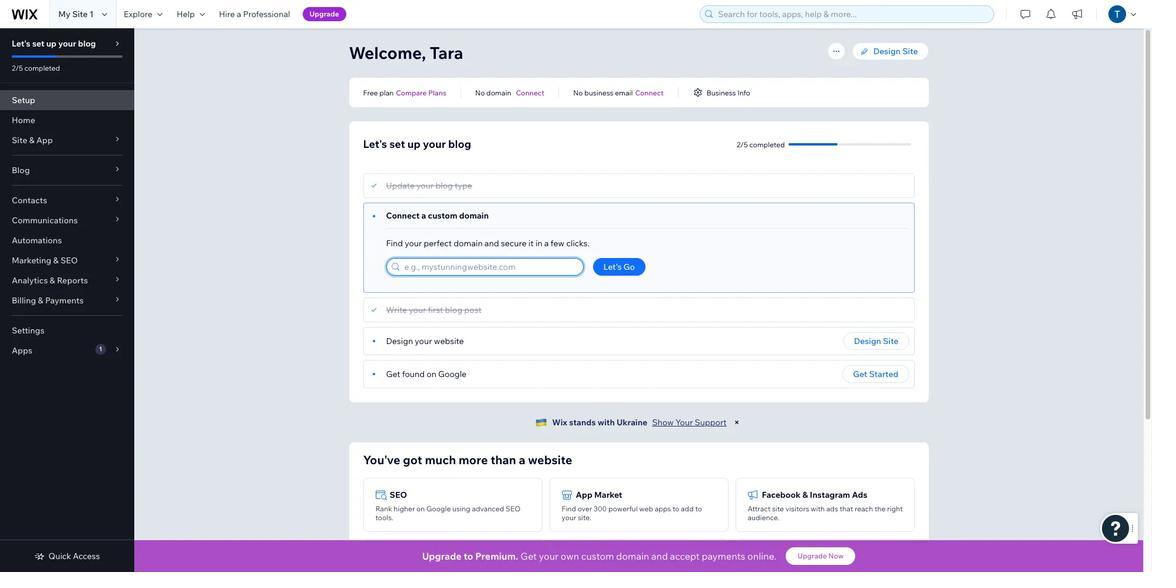 Task type: vqa. For each thing, say whether or not it's contained in the screenshot.
online in Wix Stores Professional eCommerce platform to sell online
no



Task type: locate. For each thing, give the bounding box(es) containing it.
0 horizontal spatial upgrade
[[310, 9, 339, 18]]

1 vertical spatial google
[[427, 504, 451, 513]]

0 vertical spatial ads
[[852, 490, 868, 500]]

custom up perfect
[[428, 210, 457, 221]]

wix owner app button
[[363, 539, 542, 572]]

app
[[435, 551, 450, 561]]

your left site.
[[562, 513, 576, 522]]

find for find over 300 powerful web apps to add to your site.
[[562, 504, 576, 513]]

0 vertical spatial let's
[[12, 38, 30, 49]]

2/5 down 'info'
[[737, 140, 748, 149]]

no right plans
[[475, 88, 485, 97]]

your left perfect
[[405, 238, 422, 249]]

0 horizontal spatial get
[[386, 369, 400, 379]]

1 vertical spatial seo
[[390, 490, 407, 500]]

0 horizontal spatial ads
[[607, 551, 622, 561]]

and left accept
[[651, 550, 668, 562]]

find left perfect
[[386, 238, 403, 249]]

welcome, tara
[[349, 42, 463, 63]]

2/5 completed inside sidebar element
[[12, 64, 60, 72]]

1 vertical spatial and
[[651, 550, 668, 562]]

upgrade right professional
[[310, 9, 339, 18]]

to left add
[[673, 504, 679, 513]]

0 horizontal spatial wix
[[390, 551, 405, 561]]

design site up the get started button
[[854, 336, 899, 346]]

google right found
[[438, 369, 467, 379]]

0 horizontal spatial completed
[[25, 64, 60, 72]]

get left started
[[853, 369, 867, 379]]

set up update
[[389, 137, 405, 151]]

sidebar element
[[0, 28, 134, 572]]

type
[[455, 180, 472, 191]]

seo up higher
[[390, 490, 407, 500]]

& inside dropdown button
[[38, 295, 43, 306]]

tara
[[430, 42, 463, 63]]

google ads button
[[549, 539, 728, 572]]

e.g., mystunningwebsite.com field
[[401, 259, 579, 275]]

2 horizontal spatial seo
[[506, 504, 521, 513]]

you've
[[363, 452, 400, 467]]

email
[[615, 88, 633, 97]]

0 vertical spatial on
[[427, 369, 436, 379]]

0 horizontal spatial connect link
[[516, 87, 544, 98]]

site inside popup button
[[12, 135, 27, 146]]

upgrade left now
[[798, 551, 827, 560]]

1 right my
[[90, 9, 94, 19]]

go
[[624, 262, 635, 272]]

2 horizontal spatial connect
[[635, 88, 664, 97]]

2/5 completed down 'info'
[[737, 140, 785, 149]]

0 vertical spatial app
[[36, 135, 53, 146]]

let's set up your blog down my
[[12, 38, 96, 49]]

1 horizontal spatial seo
[[390, 490, 407, 500]]

300
[[594, 504, 607, 513]]

design down search for tools, apps, help & more... field
[[874, 46, 901, 57]]

2 horizontal spatial let's
[[604, 262, 622, 272]]

inbox button
[[735, 539, 915, 572]]

find inside find over 300 powerful web apps to add to your site.
[[562, 504, 576, 513]]

business info
[[707, 88, 750, 97]]

2/5 inside sidebar element
[[12, 64, 23, 72]]

let's inside button
[[604, 262, 622, 272]]

few
[[551, 238, 565, 249]]

0 vertical spatial seo
[[60, 255, 78, 266]]

your up update your blog type
[[423, 137, 446, 151]]

0 vertical spatial 2/5
[[12, 64, 23, 72]]

& up visitors
[[803, 490, 808, 500]]

& inside dropdown button
[[53, 255, 59, 266]]

no left 'business'
[[573, 88, 583, 97]]

1 horizontal spatial set
[[389, 137, 405, 151]]

automations
[[12, 235, 62, 246]]

setup link
[[0, 90, 134, 110]]

up up update
[[407, 137, 421, 151]]

no business email connect
[[573, 88, 664, 97]]

up inside sidebar element
[[46, 38, 56, 49]]

0 vertical spatial google
[[438, 369, 467, 379]]

on for found
[[427, 369, 436, 379]]

on
[[427, 369, 436, 379], [417, 504, 425, 513]]

& left the 'reports'
[[50, 275, 55, 286]]

design down write
[[386, 336, 413, 346]]

and left secure
[[485, 238, 499, 249]]

attract
[[748, 504, 771, 513]]

design site link
[[852, 42, 929, 60]]

to right app
[[464, 550, 473, 562]]

0 vertical spatial wix
[[552, 417, 567, 428]]

wix inside button
[[390, 551, 405, 561]]

let's set up your blog up update your blog type
[[363, 137, 471, 151]]

a right the than
[[519, 452, 525, 467]]

completed down 'info'
[[750, 140, 785, 149]]

ads up the reach
[[852, 490, 868, 500]]

hire a professional link
[[212, 0, 297, 28]]

connect a custom domain
[[386, 210, 489, 221]]

get inside button
[[853, 369, 867, 379]]

0 horizontal spatial custom
[[428, 210, 457, 221]]

0 horizontal spatial 2/5 completed
[[12, 64, 60, 72]]

0 vertical spatial 1
[[90, 9, 94, 19]]

with down facebook & instagram ads
[[811, 504, 825, 513]]

1 horizontal spatial ads
[[852, 490, 868, 500]]

upgrade for upgrade
[[310, 9, 339, 18]]

2 horizontal spatial to
[[695, 504, 702, 513]]

ads
[[827, 504, 838, 513]]

1 horizontal spatial 1
[[99, 345, 102, 353]]

0 vertical spatial design site
[[874, 46, 918, 57]]

on right found
[[427, 369, 436, 379]]

wix left "owner"
[[390, 551, 405, 561]]

0 vertical spatial let's set up your blog
[[12, 38, 96, 49]]

0 horizontal spatial with
[[598, 417, 615, 428]]

connect link
[[516, 87, 544, 98], [635, 87, 664, 98]]

let's set up your blog
[[12, 38, 96, 49], [363, 137, 471, 151]]

get started button
[[843, 365, 909, 383]]

0 horizontal spatial set
[[32, 38, 44, 49]]

let's go button
[[593, 258, 646, 276]]

explore
[[124, 9, 153, 19]]

a right in
[[544, 238, 549, 249]]

2 vertical spatial seo
[[506, 504, 521, 513]]

completed up setup
[[25, 64, 60, 72]]

1 horizontal spatial no
[[573, 88, 583, 97]]

blog down "my site 1"
[[78, 38, 96, 49]]

0 vertical spatial set
[[32, 38, 44, 49]]

no for no business email connect
[[573, 88, 583, 97]]

0 vertical spatial 2/5 completed
[[12, 64, 60, 72]]

1 vertical spatial let's set up your blog
[[363, 137, 471, 151]]

google left using
[[427, 504, 451, 513]]

app market
[[576, 490, 622, 500]]

upgrade down rank higher on google using advanced seo tools. at the left bottom of page
[[422, 550, 462, 562]]

let's up setup
[[12, 38, 30, 49]]

1 vertical spatial custom
[[581, 550, 614, 562]]

0 vertical spatial completed
[[25, 64, 60, 72]]

0 horizontal spatial let's set up your blog
[[12, 38, 96, 49]]

owner
[[407, 551, 433, 561]]

online.
[[748, 550, 777, 562]]

blog
[[78, 38, 96, 49], [448, 137, 471, 151], [436, 180, 453, 191], [445, 305, 462, 315]]

1 horizontal spatial website
[[528, 452, 572, 467]]

1 vertical spatial on
[[417, 504, 425, 513]]

analytics
[[12, 275, 48, 286]]

0 horizontal spatial and
[[485, 238, 499, 249]]

get
[[386, 369, 400, 379], [853, 369, 867, 379], [521, 550, 537, 562]]

hire a professional
[[219, 9, 290, 19]]

1 down settings link
[[99, 345, 102, 353]]

0 horizontal spatial find
[[386, 238, 403, 249]]

1 vertical spatial completed
[[750, 140, 785, 149]]

1 vertical spatial 1
[[99, 345, 102, 353]]

& for billing
[[38, 295, 43, 306]]

2 horizontal spatial upgrade
[[798, 551, 827, 560]]

up
[[46, 38, 56, 49], [407, 137, 421, 151]]

google for found
[[438, 369, 467, 379]]

1 no from the left
[[475, 88, 485, 97]]

let's inside sidebar element
[[12, 38, 30, 49]]

2 vertical spatial google
[[576, 551, 605, 561]]

website down first
[[434, 336, 464, 346]]

1 vertical spatial find
[[562, 504, 576, 513]]

find left over
[[562, 504, 576, 513]]

get right premium.
[[521, 550, 537, 562]]

app down home link
[[36, 135, 53, 146]]

& for analytics
[[50, 275, 55, 286]]

write your first blog post
[[386, 305, 482, 315]]

no for no domain connect
[[475, 88, 485, 97]]

1 horizontal spatial get
[[521, 550, 537, 562]]

seo inside rank higher on google using advanced seo tools.
[[506, 504, 521, 513]]

2 connect link from the left
[[635, 87, 664, 98]]

site.
[[578, 513, 591, 522]]

1 vertical spatial design site
[[854, 336, 899, 346]]

google inside rank higher on google using advanced seo tools.
[[427, 504, 451, 513]]

1 horizontal spatial let's
[[363, 137, 387, 151]]

to right add
[[695, 504, 702, 513]]

1 connect link from the left
[[516, 87, 544, 98]]

quick access button
[[34, 551, 100, 561]]

1 vertical spatial set
[[389, 137, 405, 151]]

ads right own
[[607, 551, 622, 561]]

& down home at left top
[[29, 135, 35, 146]]

1 vertical spatial app
[[576, 490, 593, 500]]

0 horizontal spatial let's
[[12, 38, 30, 49]]

marketing & seo button
[[0, 250, 134, 270]]

1 horizontal spatial connect link
[[635, 87, 664, 98]]

2/5 up setup
[[12, 64, 23, 72]]

0 horizontal spatial 2/5
[[12, 64, 23, 72]]

0 vertical spatial website
[[434, 336, 464, 346]]

you've got much more than a website
[[363, 452, 572, 467]]

upgrade button
[[303, 7, 346, 21]]

1 vertical spatial ads
[[607, 551, 622, 561]]

1 horizontal spatial wix
[[552, 417, 567, 428]]

0 horizontal spatial seo
[[60, 255, 78, 266]]

payments
[[45, 295, 84, 306]]

design site down search for tools, apps, help & more... field
[[874, 46, 918, 57]]

0 horizontal spatial website
[[434, 336, 464, 346]]

upgrade now
[[798, 551, 844, 560]]

1 horizontal spatial find
[[562, 504, 576, 513]]

0 vertical spatial find
[[386, 238, 403, 249]]

marketing
[[12, 255, 51, 266]]

app
[[36, 135, 53, 146], [576, 490, 593, 500]]

& right billing
[[38, 295, 43, 306]]

up up the setup link
[[46, 38, 56, 49]]

marketing & seo
[[12, 255, 78, 266]]

1 horizontal spatial custom
[[581, 550, 614, 562]]

compare plans link
[[396, 87, 446, 98]]

your
[[58, 38, 76, 49], [423, 137, 446, 151], [417, 180, 434, 191], [405, 238, 422, 249], [409, 305, 426, 315], [415, 336, 432, 346], [562, 513, 576, 522], [539, 550, 559, 562]]

0 horizontal spatial up
[[46, 38, 56, 49]]

get left found
[[386, 369, 400, 379]]

on inside rank higher on google using advanced seo tools.
[[417, 504, 425, 513]]

facebook
[[762, 490, 801, 500]]

0 vertical spatial custom
[[428, 210, 457, 221]]

completed
[[25, 64, 60, 72], [750, 140, 785, 149]]

seo right advanced
[[506, 504, 521, 513]]

find for find your perfect domain and secure it in a few clicks.
[[386, 238, 403, 249]]

1 horizontal spatial upgrade
[[422, 550, 462, 562]]

contacts
[[12, 195, 47, 206]]

1 horizontal spatial 2/5 completed
[[737, 140, 785, 149]]

& for facebook
[[803, 490, 808, 500]]

1 horizontal spatial app
[[576, 490, 593, 500]]

on right higher
[[417, 504, 425, 513]]

0 vertical spatial up
[[46, 38, 56, 49]]

1 horizontal spatial with
[[811, 504, 825, 513]]

wix left stands
[[552, 417, 567, 428]]

google down site.
[[576, 551, 605, 561]]

blog inside sidebar element
[[78, 38, 96, 49]]

0 horizontal spatial to
[[464, 550, 473, 562]]

website right the than
[[528, 452, 572, 467]]

custom
[[428, 210, 457, 221], [581, 550, 614, 562]]

with right stands
[[598, 417, 615, 428]]

using
[[452, 504, 470, 513]]

2 no from the left
[[573, 88, 583, 97]]

& up the analytics & reports
[[53, 255, 59, 266]]

analytics & reports
[[12, 275, 88, 286]]

got
[[403, 452, 422, 467]]

0 horizontal spatial app
[[36, 135, 53, 146]]

app up over
[[576, 490, 593, 500]]

set up setup
[[32, 38, 44, 49]]

seo up analytics & reports popup button at the left of page
[[60, 255, 78, 266]]

custom right own
[[581, 550, 614, 562]]

0 vertical spatial with
[[598, 417, 615, 428]]

no
[[475, 88, 485, 97], [573, 88, 583, 97]]

1 horizontal spatial on
[[427, 369, 436, 379]]

get started
[[853, 369, 899, 379]]

let's up update
[[363, 137, 387, 151]]

free
[[363, 88, 378, 97]]

1 horizontal spatial up
[[407, 137, 421, 151]]

your down my
[[58, 38, 76, 49]]

google inside button
[[576, 551, 605, 561]]

2 horizontal spatial get
[[853, 369, 867, 379]]

your inside sidebar element
[[58, 38, 76, 49]]

2/5 completed up setup
[[12, 64, 60, 72]]

design up the get started button
[[854, 336, 881, 346]]

wix owner app
[[390, 551, 450, 561]]

design
[[874, 46, 901, 57], [386, 336, 413, 346], [854, 336, 881, 346]]

1 vertical spatial wix
[[390, 551, 405, 561]]

business
[[707, 88, 736, 97]]

let's left go on the top of the page
[[604, 262, 622, 272]]

1 vertical spatial 2/5
[[737, 140, 748, 149]]

get for get started
[[853, 369, 867, 379]]

to
[[673, 504, 679, 513], [695, 504, 702, 513], [464, 550, 473, 562]]

1 vertical spatial with
[[811, 504, 825, 513]]

0 horizontal spatial on
[[417, 504, 425, 513]]

1 horizontal spatial let's set up your blog
[[363, 137, 471, 151]]

domain
[[487, 88, 511, 97], [459, 210, 489, 221], [454, 238, 483, 249], [616, 550, 649, 562]]

connect
[[516, 88, 544, 97], [635, 88, 664, 97], [386, 210, 420, 221]]

accept
[[670, 550, 700, 562]]

blog left the type
[[436, 180, 453, 191]]

0 horizontal spatial no
[[475, 88, 485, 97]]

billing & payments button
[[0, 290, 134, 310]]

2 vertical spatial let's
[[604, 262, 622, 272]]

0 vertical spatial and
[[485, 238, 499, 249]]

it
[[529, 238, 534, 249]]

seo
[[60, 255, 78, 266], [390, 490, 407, 500], [506, 504, 521, 513]]



Task type: describe. For each thing, give the bounding box(es) containing it.
0 horizontal spatial 1
[[90, 9, 94, 19]]

welcome,
[[349, 42, 426, 63]]

home link
[[0, 110, 134, 130]]

write
[[386, 305, 407, 315]]

support
[[695, 417, 727, 428]]

your down write your first blog post
[[415, 336, 432, 346]]

1 horizontal spatial completed
[[750, 140, 785, 149]]

perfect
[[424, 238, 452, 249]]

facebook & instagram ads
[[762, 490, 868, 500]]

reach
[[855, 504, 873, 513]]

design site button
[[844, 332, 909, 350]]

blog
[[12, 165, 30, 176]]

upgrade for upgrade to premium. get your own custom domain and accept payments online.
[[422, 550, 462, 562]]

design site inside button
[[854, 336, 899, 346]]

over
[[578, 504, 592, 513]]

visitors
[[786, 504, 809, 513]]

automations link
[[0, 230, 134, 250]]

that
[[840, 504, 853, 513]]

your right update
[[417, 180, 434, 191]]

upgrade to premium. get your own custom domain and accept payments online.
[[422, 550, 777, 562]]

communications
[[12, 215, 78, 226]]

design inside button
[[854, 336, 881, 346]]

completed inside sidebar element
[[25, 64, 60, 72]]

help button
[[170, 0, 212, 28]]

your left own
[[539, 550, 559, 562]]

first
[[428, 305, 443, 315]]

stands
[[569, 417, 596, 428]]

web
[[639, 504, 653, 513]]

instagram
[[810, 490, 850, 500]]

right
[[887, 504, 903, 513]]

1 vertical spatial up
[[407, 137, 421, 151]]

contacts button
[[0, 190, 134, 210]]

site
[[772, 504, 784, 513]]

your
[[676, 417, 693, 428]]

get for get found on google
[[386, 369, 400, 379]]

seo inside dropdown button
[[60, 255, 78, 266]]

business
[[585, 88, 614, 97]]

upgrade now button
[[786, 547, 856, 565]]

settings link
[[0, 320, 134, 340]]

let's go
[[604, 262, 635, 272]]

1 vertical spatial website
[[528, 452, 572, 467]]

your left first
[[409, 305, 426, 315]]

apps
[[655, 504, 671, 513]]

get found on google
[[386, 369, 467, 379]]

my site 1
[[58, 9, 94, 19]]

ukraine
[[617, 417, 648, 428]]

setup
[[12, 95, 35, 105]]

clicks.
[[566, 238, 590, 249]]

blog right first
[[445, 305, 462, 315]]

attract site visitors with ads that reach the right audience.
[[748, 504, 903, 522]]

communications button
[[0, 210, 134, 230]]

found
[[402, 369, 425, 379]]

quick
[[48, 551, 71, 561]]

settings
[[12, 325, 44, 336]]

compare
[[396, 88, 427, 97]]

premium.
[[475, 550, 518, 562]]

started
[[869, 369, 899, 379]]

set inside sidebar element
[[32, 38, 44, 49]]

no domain connect
[[475, 88, 544, 97]]

rank
[[376, 504, 392, 513]]

& for site
[[29, 135, 35, 146]]

rank higher on google using advanced seo tools.
[[376, 504, 521, 522]]

apps
[[12, 345, 32, 356]]

1 horizontal spatial to
[[673, 504, 679, 513]]

than
[[491, 452, 516, 467]]

1 horizontal spatial 2/5
[[737, 140, 748, 149]]

with inside attract site visitors with ads that reach the right audience.
[[811, 504, 825, 513]]

ads inside button
[[607, 551, 622, 561]]

my
[[58, 9, 70, 19]]

now
[[829, 551, 844, 560]]

design your website
[[386, 336, 464, 346]]

home
[[12, 115, 35, 125]]

business info button
[[693, 87, 750, 98]]

advanced
[[472, 504, 504, 513]]

update
[[386, 180, 415, 191]]

own
[[561, 550, 579, 562]]

connect link for no domain connect
[[516, 87, 544, 98]]

payments
[[702, 550, 746, 562]]

let's set up your blog inside sidebar element
[[12, 38, 96, 49]]

free plan compare plans
[[363, 88, 446, 97]]

1 vertical spatial 2/5 completed
[[737, 140, 785, 149]]

upgrade for upgrade now
[[798, 551, 827, 560]]

help
[[177, 9, 195, 19]]

site inside button
[[883, 336, 899, 346]]

add
[[681, 504, 694, 513]]

powerful
[[609, 504, 638, 513]]

app inside popup button
[[36, 135, 53, 146]]

& for marketing
[[53, 255, 59, 266]]

find over 300 powerful web apps to add to your site.
[[562, 504, 702, 522]]

google ads
[[576, 551, 622, 561]]

Search for tools, apps, help & more... field
[[715, 6, 990, 22]]

wix for wix owner app
[[390, 551, 405, 561]]

wix for wix stands with ukraine show your support
[[552, 417, 567, 428]]

1 horizontal spatial connect
[[516, 88, 544, 97]]

quick access
[[48, 551, 100, 561]]

market
[[594, 490, 622, 500]]

show
[[652, 417, 674, 428]]

blog up the type
[[448, 137, 471, 151]]

on for higher
[[417, 504, 425, 513]]

1 inside sidebar element
[[99, 345, 102, 353]]

a right hire
[[237, 9, 241, 19]]

hire
[[219, 9, 235, 19]]

access
[[73, 551, 100, 561]]

google for higher
[[427, 504, 451, 513]]

inbox
[[762, 551, 784, 561]]

your inside find over 300 powerful web apps to add to your site.
[[562, 513, 576, 522]]

higher
[[394, 504, 415, 513]]

a down update your blog type
[[422, 210, 426, 221]]

site & app
[[12, 135, 53, 146]]

the
[[875, 504, 886, 513]]

1 horizontal spatial and
[[651, 550, 668, 562]]

connect link for no business email connect
[[635, 87, 664, 98]]

plan
[[379, 88, 394, 97]]

post
[[464, 305, 482, 315]]

billing & payments
[[12, 295, 84, 306]]

update your blog type
[[386, 180, 472, 191]]

site & app button
[[0, 130, 134, 150]]

0 horizontal spatial connect
[[386, 210, 420, 221]]

1 vertical spatial let's
[[363, 137, 387, 151]]

more
[[459, 452, 488, 467]]



